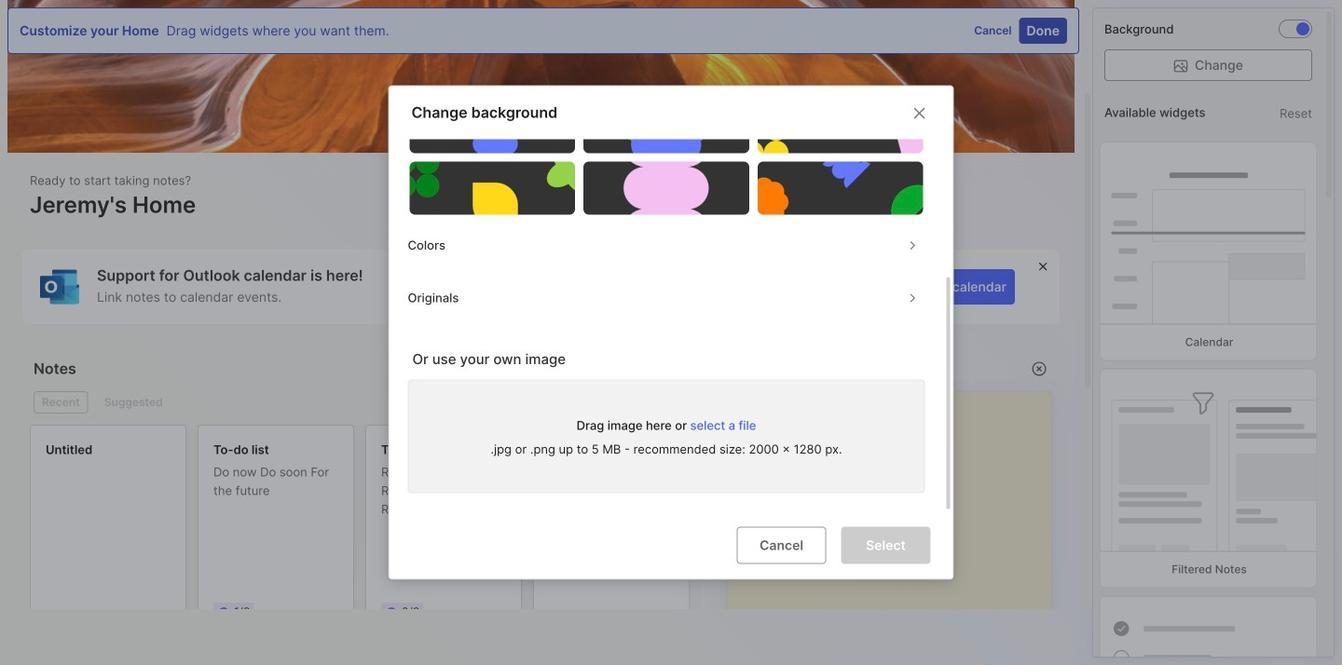 Task type: locate. For each thing, give the bounding box(es) containing it.
edit widget title image
[[833, 360, 852, 379]]

close image
[[909, 102, 931, 125]]



Task type: vqa. For each thing, say whether or not it's contained in the screenshot.
Edit widget title icon
yes



